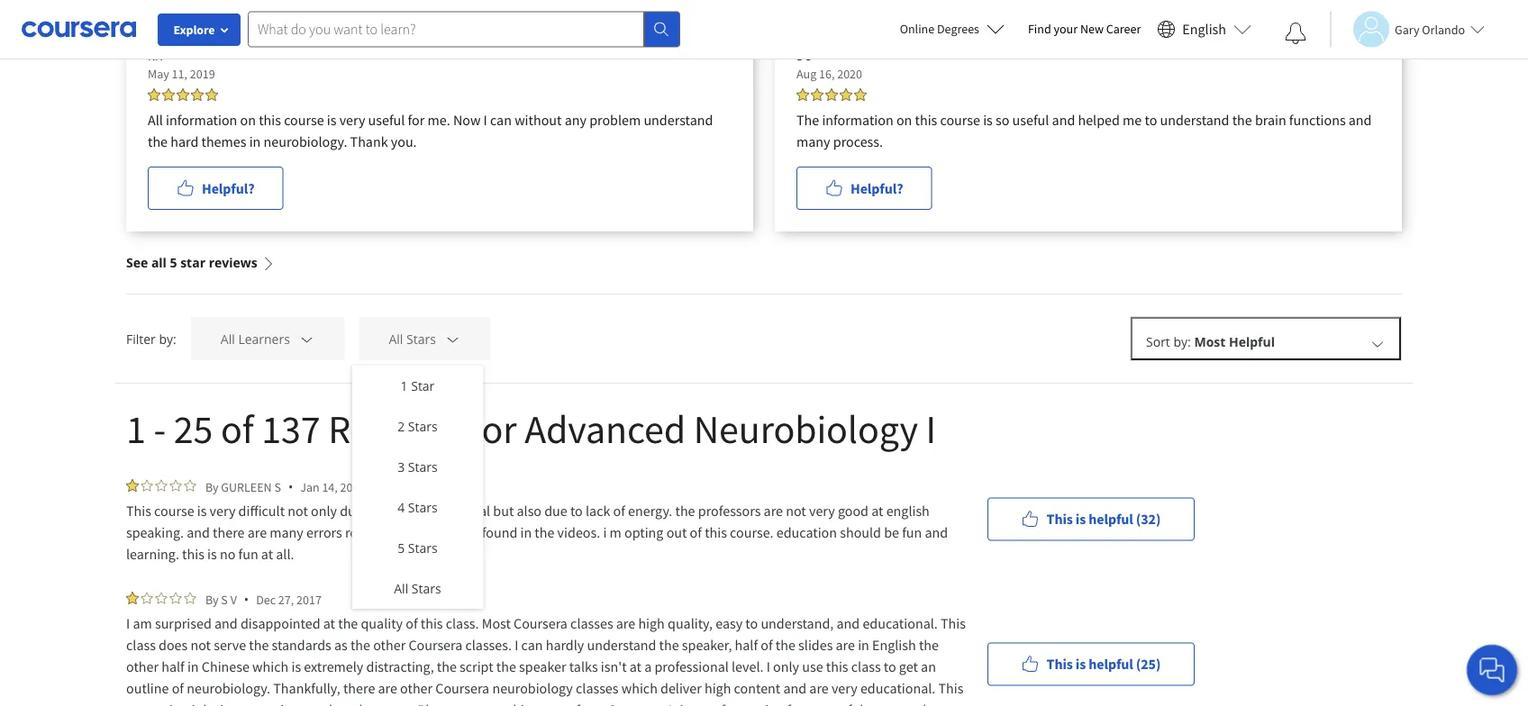 Task type: vqa. For each thing, say whether or not it's contained in the screenshot.
Bachelor's
no



Task type: describe. For each thing, give the bounding box(es) containing it.
s inside by gurleen s • jan 14, 2019
[[274, 479, 281, 495]]

0 vertical spatial which
[[253, 658, 289, 676]]

other up outline
[[126, 658, 159, 676]]

the down study
[[406, 524, 426, 542]]

find your new career link
[[1019, 18, 1151, 41]]

only inside i am surprised and disappointed at the quality of this class. most coursera classes are high quality, easy to understand, and educational. this class does not serve the standards as the other coursera classes. i can hardly understand the speaker, half of the slides are in english the other half in chinese which is extremely distracting, the script the speaker talks isn't at a professional level. i only use this class to get an outline of neurobiology. thankfully, there are other coursera neurobiology classes which deliver high content and are very educational. this course is a joke in comparison to the other ones. please remove this course from coursera. it is very frustrating for most of the users who
[[774, 658, 800, 676]]

1 star menu item
[[352, 366, 484, 407]]

m
[[610, 524, 622, 542]]

the down 'thankfully,'
[[324, 701, 344, 707]]

2020
[[838, 66, 863, 82]]

related
[[345, 524, 388, 542]]

the inside 'all information on this course is very useful for me. now i can without any problem understand the hard themes in neurobiology. thank you.'
[[148, 133, 168, 151]]

neurobiology
[[694, 404, 919, 454]]

surprised
[[155, 615, 212, 633]]

find your new career
[[1029, 21, 1142, 37]]

1 vertical spatial which
[[622, 680, 658, 698]]

1 vertical spatial high
[[705, 680, 731, 698]]

in inside 'all information on this course is very useful for me. now i can without any problem understand the hard themes in neurobiology. thank you.'
[[249, 133, 261, 151]]

5 stars
[[398, 540, 438, 557]]

3 stars menu item
[[352, 447, 484, 488]]

stars inside dropdown button
[[407, 331, 436, 348]]

reviews
[[328, 404, 463, 454]]

4 stars
[[398, 499, 438, 517]]

english button
[[1151, 0, 1259, 59]]

1 star
[[401, 378, 435, 395]]

may
[[148, 66, 169, 82]]

all stars inside dropdown button
[[389, 331, 436, 348]]

i right "level."
[[767, 658, 771, 676]]

the up the as
[[338, 615, 358, 633]]

dec
[[256, 592, 276, 608]]

so
[[996, 111, 1010, 129]]

class.
[[446, 615, 479, 633]]

the left study
[[381, 502, 401, 520]]

education
[[777, 524, 837, 542]]

very down gurleen
[[210, 502, 236, 520]]

2 i from the left
[[603, 524, 607, 542]]

to down 4
[[391, 524, 403, 542]]

talks
[[569, 658, 598, 676]]

neurobiology. inside 'all information on this course is very useful for me. now i can without any problem understand the hard themes in neurobiology. thank you.'
[[264, 133, 347, 151]]

-
[[154, 404, 166, 454]]

2 due from the left
[[545, 502, 568, 520]]

can inside 'all information on this course is very useful for me. now i can without any problem understand the hard themes in neurobiology. thank you.'
[[490, 111, 512, 129]]

errors
[[307, 524, 342, 542]]

and right understand,
[[837, 615, 860, 633]]

1 horizontal spatial half
[[735, 636, 758, 654]]

explore
[[174, 22, 215, 38]]

most
[[807, 701, 837, 707]]

understand inside the information on this course is so useful and helped me to understand the brain functions and many process.
[[1161, 111, 1230, 129]]

and down english
[[925, 524, 948, 542]]

0 vertical spatial a
[[645, 658, 652, 676]]

jan
[[300, 479, 320, 495]]

i am surprised and disappointed at the quality of this class. most coursera classes are high quality, easy to understand, and educational. this class does not serve the standards as the other coursera classes. i can hardly understand the speaker, half of the slides are in english the other half in chinese which is extremely distracting, the script the speaker talks isn't at a professional level. i only use this class to get an outline of neurobiology. thankfully, there are other coursera neurobiology classes which deliver high content and are very educational. this course is a joke in comparison to the other ones. please remove this course from coursera. it is very frustrating for most of the users who
[[126, 615, 969, 707]]

stars for 5 stars menu item
[[408, 540, 438, 557]]

helped
[[1079, 111, 1120, 129]]

of right quality
[[406, 615, 418, 633]]

2019 inside rk may 11, 2019
[[190, 66, 215, 82]]

1 chevron down image from the left
[[299, 331, 315, 347]]

to left get
[[884, 658, 897, 676]]

of right "lack"
[[613, 502, 626, 520]]

the down also
[[535, 524, 555, 542]]

are up ones. at the left of the page
[[378, 680, 397, 698]]

this for this is helpful (32)
[[1047, 511, 1073, 529]]

star
[[411, 378, 435, 395]]

content
[[734, 680, 781, 698]]

3
[[398, 459, 405, 476]]

and right speaking.
[[187, 524, 210, 542]]

me.
[[428, 111, 450, 129]]

hardly
[[546, 636, 584, 654]]

the inside the information on this course is so useful and helped me to understand the brain functions and many process.
[[1233, 111, 1253, 129]]

are right the slides at the right of page
[[836, 636, 855, 654]]

course inside the information on this course is so useful and helped me to understand the brain functions and many process.
[[941, 111, 981, 129]]

at right the isn't
[[630, 658, 642, 676]]

to right "easy"
[[746, 615, 758, 633]]

2
[[398, 418, 405, 435]]

all inside all stars 'menu item'
[[394, 581, 409, 598]]

hard
[[171, 133, 199, 151]]

helpful for (32)
[[1089, 511, 1134, 529]]

(25)
[[1137, 656, 1161, 674]]

slides
[[799, 636, 833, 654]]

chevron down image inside the all stars dropdown button
[[445, 331, 461, 347]]

thank
[[350, 133, 388, 151]]

online
[[900, 21, 935, 37]]

helpful? button for hard
[[148, 167, 283, 210]]

by for very
[[206, 479, 219, 495]]

of right "25"
[[221, 404, 254, 454]]

an
[[921, 658, 937, 676]]

i left am
[[126, 615, 130, 633]]

good
[[838, 502, 869, 520]]

other down quality
[[373, 636, 406, 654]]

1 vertical spatial coursera
[[409, 636, 463, 654]]

the right the as
[[351, 636, 370, 654]]

it
[[669, 701, 677, 707]]

stars for 3 stars 'menu item'
[[408, 459, 438, 476]]

all
[[151, 254, 167, 271]]

rk may 11, 2019
[[148, 48, 215, 82]]

by gurleen s • jan 14, 2019
[[206, 479, 365, 496]]

speaking.
[[126, 524, 184, 542]]

many inside the information on this course is so useful and helped me to understand the brain functions and many process.
[[797, 133, 831, 151]]

degrees
[[938, 21, 980, 37]]

gary
[[1395, 21, 1420, 37]]

understand,
[[761, 615, 834, 633]]

not inside i am surprised and disappointed at the quality of this class. most coursera classes are high quality, easy to understand, and educational. this class does not serve the standards as the other coursera classes. i can hardly understand the speaker, half of the slides are in english the other half in chinese which is extremely distracting, the script the speaker talks isn't at a professional level. i only use this class to get an outline of neurobiology. thankfully, there are other coursera neurobiology classes which deliver high content and are very educational. this course is a joke in comparison to the other ones. please remove this course from coursera. it is very frustrating for most of the users who
[[191, 636, 211, 654]]

1 for 1 - 25 of 137 reviews for advanced neurobiology i
[[126, 404, 146, 454]]

1 vertical spatial half
[[162, 658, 185, 676]]

ones.
[[382, 701, 415, 707]]

16,
[[819, 66, 835, 82]]

this is helpful (25)
[[1047, 656, 1161, 674]]

in right joke
[[220, 701, 232, 707]]

disappointed
[[241, 615, 321, 633]]

information for hard
[[166, 111, 237, 129]]

25
[[174, 404, 213, 454]]

and down the 'use'
[[784, 680, 807, 698]]

menu containing 1 star
[[352, 366, 484, 609]]

in right the slides at the right of page
[[858, 636, 870, 654]]

2019 inside by gurleen s • jan 14, 2019
[[340, 479, 365, 495]]

serve
[[214, 636, 246, 654]]

now
[[453, 111, 481, 129]]

1 vertical spatial classes
[[576, 680, 619, 698]]

0 horizontal spatial star image
[[141, 592, 153, 605]]

brain
[[1256, 111, 1287, 129]]

gary orlando button
[[1331, 11, 1486, 47]]

the up an
[[919, 636, 939, 654]]

useful for and
[[1013, 111, 1050, 129]]

this course is very difficult not only due to the study material but also due to lack of energy. the professors are not very good at english speaking. and there are many errors related to the subject i found in the videos. i m opting out of this course. education should be fun and learning. this is no fun at all.
[[126, 502, 951, 563]]

1 for 1 star
[[401, 378, 408, 395]]

137
[[262, 404, 320, 454]]

all stars inside 'menu item'
[[394, 581, 441, 598]]

are down "difficult"
[[248, 524, 267, 542]]

other up ones. at the left of the page
[[400, 680, 433, 698]]

is inside the information on this course is so useful and helped me to understand the brain functions and many process.
[[984, 111, 993, 129]]

thankfully,
[[273, 680, 341, 698]]

filter by:
[[126, 330, 177, 348]]

by:
[[159, 330, 177, 348]]

• for disappointed
[[244, 591, 249, 608]]

process.
[[834, 133, 883, 151]]

and left helped
[[1053, 111, 1076, 129]]

gurleen
[[221, 479, 272, 495]]

helpful for (25)
[[1089, 656, 1134, 674]]

new
[[1081, 21, 1104, 37]]

quality,
[[668, 615, 713, 633]]

of right outline
[[172, 680, 184, 698]]

of right out on the bottom left of the page
[[690, 524, 702, 542]]

1 horizontal spatial star image
[[155, 480, 168, 492]]

of right 'most'
[[840, 701, 852, 707]]

in down the does
[[187, 658, 199, 676]]

classes.
[[466, 636, 512, 654]]

this is helpful (32)
[[1047, 511, 1161, 529]]

very up "education"
[[809, 502, 835, 520]]

course inside this course is very difficult not only due to the study material but also due to lack of energy. the professors are not very good at english speaking. and there are many errors related to the subject i found in the videos. i m opting out of this course. education should be fun and learning. this is no fun at all.
[[154, 502, 194, 520]]

are up 'most'
[[810, 680, 829, 698]]

in inside this course is very difficult not only due to the study material but also due to lack of energy. the professors are not very good at english speaking. and there are many errors related to the subject i found in the videos. i m opting out of this course. education should be fun and learning. this is no fun at all.
[[521, 524, 532, 542]]

neurobiology
[[493, 680, 573, 698]]

to down 'thankfully,'
[[309, 701, 321, 707]]

and right functions
[[1349, 111, 1372, 129]]

understand inside 'all information on this course is very useful for me. now i can without any problem understand the hard themes in neurobiology. thank you.'
[[644, 111, 713, 129]]

deliver
[[661, 680, 702, 698]]

standards
[[272, 636, 332, 654]]

information for process.
[[823, 111, 894, 129]]

filter
[[126, 330, 156, 348]]

1 i from the left
[[476, 524, 479, 542]]

does
[[159, 636, 188, 654]]

professional
[[655, 658, 729, 676]]

1 vertical spatial class
[[852, 658, 881, 676]]

2 horizontal spatial not
[[786, 502, 807, 520]]

are up course.
[[764, 502, 783, 520]]

2 stars
[[398, 418, 438, 435]]

other left ones. at the left of the page
[[347, 701, 379, 707]]

on for hard
[[240, 111, 256, 129]]

0 vertical spatial high
[[639, 615, 665, 633]]

videos.
[[558, 524, 601, 542]]

by s v • dec 27, 2017
[[206, 591, 322, 608]]

out
[[667, 524, 687, 542]]

see all 5 star reviews button
[[126, 232, 276, 294]]

2 stars menu item
[[352, 407, 484, 447]]

all inside the all stars dropdown button
[[389, 331, 403, 348]]

see all 5 star reviews
[[126, 254, 258, 271]]

this is helpful (32) button
[[988, 498, 1195, 541]]

english
[[887, 502, 930, 520]]

0 vertical spatial class
[[126, 636, 156, 654]]

are up the isn't
[[616, 615, 636, 633]]

also
[[517, 502, 542, 520]]

all.
[[276, 545, 294, 563]]

0 vertical spatial fun
[[902, 524, 922, 542]]



Task type: locate. For each thing, give the bounding box(es) containing it.
0 horizontal spatial can
[[490, 111, 512, 129]]

1 vertical spatial 5
[[398, 540, 405, 557]]

1
[[401, 378, 408, 395], [126, 404, 146, 454]]

stars up star
[[407, 331, 436, 348]]

27,
[[278, 592, 294, 608]]

5 stars menu item
[[352, 528, 484, 569]]

coursera up remove
[[436, 680, 490, 698]]

What do you want to learn? text field
[[248, 11, 645, 47]]

1 due from the left
[[340, 502, 363, 520]]

to right 'me'
[[1145, 111, 1158, 129]]

0 horizontal spatial fun
[[238, 545, 258, 563]]

without
[[515, 111, 562, 129]]

0 vertical spatial 2019
[[190, 66, 215, 82]]

high
[[639, 615, 665, 633], [705, 680, 731, 698]]

0 horizontal spatial due
[[340, 502, 363, 520]]

1 horizontal spatial english
[[1183, 20, 1227, 38]]

3 stars
[[398, 459, 438, 476]]

class
[[126, 636, 156, 654], [852, 658, 881, 676]]

0 vertical spatial s
[[274, 479, 281, 495]]

1 vertical spatial only
[[774, 658, 800, 676]]

learning.
[[126, 545, 179, 563]]

found
[[482, 524, 518, 542]]

many up all.
[[270, 524, 304, 542]]

filled star image
[[148, 88, 160, 101], [177, 88, 189, 101], [191, 88, 204, 101], [206, 88, 218, 101], [811, 88, 824, 101], [126, 480, 139, 492]]

i up english
[[926, 404, 937, 454]]

0 vertical spatial educational.
[[863, 615, 938, 633]]

0 horizontal spatial 1
[[126, 404, 146, 454]]

i inside 'all information on this course is very useful for me. now i can without any problem understand the hard themes in neurobiology. thank you.'
[[484, 111, 487, 129]]

not down jan at the left of page
[[288, 502, 308, 520]]

extremely
[[304, 658, 364, 676]]

information inside the information on this course is so useful and helped me to understand the brain functions and many process.
[[823, 111, 894, 129]]

due up 'related'
[[340, 502, 363, 520]]

2 helpful from the top
[[1089, 656, 1134, 674]]

1 horizontal spatial helpful?
[[851, 179, 904, 197]]

0 vertical spatial coursera
[[514, 615, 568, 633]]

2 helpful? button from the left
[[797, 167, 933, 210]]

problem
[[590, 111, 641, 129]]

all stars down 5 stars
[[394, 581, 441, 598]]

1 horizontal spatial high
[[705, 680, 731, 698]]

functions
[[1290, 111, 1346, 129]]

helpful? for process.
[[851, 179, 904, 197]]

and
[[1053, 111, 1076, 129], [1349, 111, 1372, 129], [187, 524, 210, 542], [925, 524, 948, 542], [215, 615, 238, 633], [837, 615, 860, 633], [784, 680, 807, 698]]

of up "level."
[[761, 636, 773, 654]]

this for this course is very difficult not only due to the study material but also due to lack of energy. the professors are not very good at english speaking. and there are many errors related to the subject i found in the videos. i m opting out of this course. education should be fun and learning. this is no fun at all.
[[126, 502, 151, 520]]

0 vertical spatial only
[[311, 502, 337, 520]]

there up no
[[213, 524, 245, 542]]

helpful? button for process.
[[797, 167, 933, 210]]

the left users
[[855, 701, 875, 707]]

the left brain
[[1233, 111, 1253, 129]]

the left script
[[437, 658, 457, 676]]

stars right 4
[[408, 499, 438, 517]]

0 vertical spatial by
[[206, 479, 219, 495]]

themes
[[201, 133, 246, 151]]

stars for 2 stars menu item
[[408, 418, 438, 435]]

0 horizontal spatial chevron down image
[[299, 331, 315, 347]]

1 horizontal spatial information
[[823, 111, 894, 129]]

this is helpful (25) button
[[988, 643, 1195, 686]]

useful inside the information on this course is so useful and helped me to understand the brain functions and many process.
[[1013, 111, 1050, 129]]

no
[[220, 545, 236, 563]]

coursera.
[[608, 701, 666, 707]]

0 horizontal spatial english
[[873, 636, 917, 654]]

1 left the -
[[126, 404, 146, 454]]

understand right 'me'
[[1161, 111, 1230, 129]]

0 horizontal spatial class
[[126, 636, 156, 654]]

distracting,
[[366, 658, 434, 676]]

due right also
[[545, 502, 568, 520]]

get
[[900, 658, 918, 676]]

any
[[565, 111, 587, 129]]

1 left star
[[401, 378, 408, 395]]

very up thank
[[340, 111, 365, 129]]

information inside 'all information on this course is very useful for me. now i can without any problem understand the hard themes in neurobiology. thank you.'
[[166, 111, 237, 129]]

orlando
[[1423, 21, 1466, 37]]

joke
[[192, 701, 217, 707]]

0 vertical spatial 5
[[170, 254, 177, 271]]

0 horizontal spatial which
[[253, 658, 289, 676]]

0 horizontal spatial there
[[213, 524, 245, 542]]

v
[[230, 592, 237, 608]]

0 vertical spatial helpful
[[1089, 511, 1134, 529]]

the down understand,
[[776, 636, 796, 654]]

1 horizontal spatial 2019
[[340, 479, 365, 495]]

1 vertical spatial for
[[471, 404, 517, 454]]

for inside i am surprised and disappointed at the quality of this class. most coursera classes are high quality, easy to understand, and educational. this class does not serve the standards as the other coursera classes. i can hardly understand the speaker, half of the slides are in english the other half in chinese which is extremely distracting, the script the speaker talks isn't at a professional level. i only use this class to get an outline of neurobiology. thankfully, there are other coursera neurobiology classes which deliver high content and are very educational. this course is a joke in comparison to the other ones. please remove this course from coursera. it is very frustrating for most of the users who
[[787, 701, 804, 707]]

i left m
[[603, 524, 607, 542]]

filled star image
[[162, 88, 175, 101], [797, 88, 810, 101], [826, 88, 838, 101], [840, 88, 853, 101], [855, 88, 867, 101], [126, 592, 139, 605]]

to
[[1145, 111, 1158, 129], [366, 502, 378, 520], [571, 502, 583, 520], [391, 524, 403, 542], [746, 615, 758, 633], [884, 658, 897, 676], [309, 701, 321, 707]]

1 vertical spatial all
[[389, 331, 403, 348]]

None search field
[[248, 11, 681, 47]]

all stars
[[389, 331, 436, 348], [394, 581, 441, 598]]

coursera down class.
[[409, 636, 463, 654]]

helpful left (25)
[[1089, 656, 1134, 674]]

english inside button
[[1183, 20, 1227, 38]]

information up process.
[[823, 111, 894, 129]]

at up the as
[[323, 615, 335, 633]]

s up "difficult"
[[274, 479, 281, 495]]

very up 'most'
[[832, 680, 858, 698]]

the
[[1233, 111, 1253, 129], [148, 133, 168, 151], [381, 502, 401, 520], [676, 502, 696, 520], [406, 524, 426, 542], [535, 524, 555, 542], [338, 615, 358, 633], [249, 636, 269, 654], [351, 636, 370, 654], [659, 636, 679, 654], [776, 636, 796, 654], [919, 636, 939, 654], [437, 658, 457, 676], [497, 658, 516, 676], [324, 701, 344, 707], [855, 701, 875, 707]]

0 horizontal spatial half
[[162, 658, 185, 676]]

all stars menu item
[[352, 569, 484, 609]]

by for and
[[206, 592, 219, 608]]

use
[[803, 658, 824, 676]]

0 horizontal spatial 5
[[170, 254, 177, 271]]

difficult
[[239, 502, 285, 520]]

this inside 'all information on this course is very useful for me. now i can without any problem understand the hard themes in neurobiology. thank you.'
[[259, 111, 281, 129]]

1 helpful? button from the left
[[148, 167, 283, 210]]

from
[[576, 701, 605, 707]]

2 useful from the left
[[1013, 111, 1050, 129]]

star image
[[141, 480, 153, 492], [184, 480, 197, 492], [155, 592, 168, 605], [169, 592, 182, 605], [184, 592, 197, 605]]

understand right the problem on the left top of the page
[[644, 111, 713, 129]]

coursera up the hardly
[[514, 615, 568, 633]]

5 right 'related'
[[398, 540, 405, 557]]

helpful? button down themes
[[148, 167, 283, 210]]

•
[[288, 479, 293, 496], [244, 591, 249, 608]]

english inside i am surprised and disappointed at the quality of this class. most coursera classes are high quality, easy to understand, and educational. this class does not serve the standards as the other coursera classes. i can hardly understand the speaker, half of the slides are in english the other half in chinese which is extremely distracting, the script the speaker talks isn't at a professional level. i only use this class to get an outline of neurobiology. thankfully, there are other coursera neurobiology classes which deliver high content and are very educational. this course is a joke in comparison to the other ones. please remove this course from coursera. it is very frustrating for most of the users who
[[873, 636, 917, 654]]

1 horizontal spatial 5
[[398, 540, 405, 557]]

4 stars menu item
[[352, 488, 484, 528]]

1 helpful from the top
[[1089, 511, 1134, 529]]

helpful inside this is helpful (25) button
[[1089, 656, 1134, 674]]

all down may
[[148, 111, 163, 129]]

0 horizontal spatial only
[[311, 502, 337, 520]]

useful inside 'all information on this course is very useful for me. now i can without any problem understand the hard themes in neurobiology. thank you.'
[[368, 111, 405, 129]]

half up "level."
[[735, 636, 758, 654]]

chat with us image
[[1478, 656, 1507, 685]]

0 horizontal spatial for
[[408, 111, 425, 129]]

s left v
[[221, 592, 228, 608]]

there inside this course is very difficult not only due to the study material but also due to lack of energy. the professors are not very good at english speaking. and there are many errors related to the subject i found in the videos. i m opting out of this course. education should be fun and learning. this is no fun at all.
[[213, 524, 245, 542]]

useful right so
[[1013, 111, 1050, 129]]

by inside by gurleen s • jan 14, 2019
[[206, 479, 219, 495]]

1 vertical spatial all stars
[[394, 581, 441, 598]]

1 horizontal spatial chevron down image
[[445, 331, 461, 347]]

can inside i am surprised and disappointed at the quality of this class. most coursera classes are high quality, easy to understand, and educational. this class does not serve the standards as the other coursera classes. i can hardly understand the speaker, half of the slides are in english the other half in chinese which is extremely distracting, the script the speaker talks isn't at a professional level. i only use this class to get an outline of neurobiology. thankfully, there are other coursera neurobiology classes which deliver high content and are very educational. this course is a joke in comparison to the other ones. please remove this course from coursera. it is very frustrating for most of the users who
[[522, 636, 543, 654]]

i right now
[[484, 111, 487, 129]]

class down am
[[126, 636, 156, 654]]

helpful? down themes
[[202, 179, 255, 197]]

1 vertical spatial by
[[206, 592, 219, 608]]

frustrating
[[721, 701, 784, 707]]

1 vertical spatial neurobiology.
[[187, 680, 271, 698]]

for
[[408, 111, 425, 129], [471, 404, 517, 454], [787, 701, 804, 707]]

on inside the information on this course is so useful and helped me to understand the brain functions and many process.
[[897, 111, 913, 129]]

isn't
[[601, 658, 627, 676]]

0 horizontal spatial •
[[244, 591, 249, 608]]

1 vertical spatial can
[[522, 636, 543, 654]]

course
[[284, 111, 324, 129], [941, 111, 981, 129], [154, 502, 194, 520], [126, 701, 166, 707], [533, 701, 573, 707]]

1 horizontal spatial for
[[471, 404, 517, 454]]

1 vertical spatial s
[[221, 592, 228, 608]]

material
[[440, 502, 491, 520]]

2 horizontal spatial for
[[787, 701, 804, 707]]

1 horizontal spatial 1
[[401, 378, 408, 395]]

find
[[1029, 21, 1052, 37]]

to inside the information on this course is so useful and helped me to understand the brain functions and many process.
[[1145, 111, 1158, 129]]

many inside this course is very difficult not only due to the study material but also due to lack of energy. the professors are not very good at english speaking. and there are many errors related to the subject i found in the videos. i m opting out of this course. education should be fun and learning. this is no fun at all.
[[270, 524, 304, 542]]

coursera image
[[22, 15, 136, 43]]

2 vertical spatial coursera
[[436, 680, 490, 698]]

the down quality,
[[659, 636, 679, 654]]

1 vertical spatial •
[[244, 591, 249, 608]]

2019 right '11,'
[[190, 66, 215, 82]]

1 vertical spatial 2019
[[340, 479, 365, 495]]

show notifications image
[[1285, 23, 1307, 44]]

0 vertical spatial can
[[490, 111, 512, 129]]

1 horizontal spatial can
[[522, 636, 543, 654]]

1 vertical spatial educational.
[[861, 680, 936, 698]]

0 vertical spatial many
[[797, 133, 831, 151]]

all
[[148, 111, 163, 129], [389, 331, 403, 348], [394, 581, 409, 598]]

the down the classes.
[[497, 658, 516, 676]]

speaker
[[519, 658, 567, 676]]

course inside 'all information on this course is very useful for me. now i can without any problem understand the hard themes in neurobiology. thank you.'
[[284, 111, 324, 129]]

online degrees button
[[886, 9, 1019, 49]]

2019 right 14,
[[340, 479, 365, 495]]

0 vertical spatial neurobiology.
[[264, 133, 347, 151]]

for inside 'all information on this course is very useful for me. now i can without any problem understand the hard themes in neurobiology. thank you.'
[[408, 111, 425, 129]]

1 useful from the left
[[368, 111, 405, 129]]

in down also
[[521, 524, 532, 542]]

very inside 'all information on this course is very useful for me. now i can without any problem understand the hard themes in neurobiology. thank you.'
[[340, 111, 365, 129]]

0 horizontal spatial not
[[191, 636, 211, 654]]

helpful? down process.
[[851, 179, 904, 197]]

all up "1 star" at the left of the page
[[389, 331, 403, 348]]

stars for all stars 'menu item'
[[412, 581, 441, 598]]

stars inside menu item
[[408, 540, 438, 557]]

many
[[797, 133, 831, 151], [270, 524, 304, 542]]

neurobiology.
[[264, 133, 347, 151], [187, 680, 271, 698]]

the
[[797, 111, 820, 129]]

2 vertical spatial all
[[394, 581, 409, 598]]

1 helpful? from the left
[[202, 179, 255, 197]]

this inside the information on this course is so useful and helped me to understand the brain functions and many process.
[[915, 111, 938, 129]]

helpful? button
[[148, 167, 283, 210], [797, 167, 933, 210]]

menu
[[352, 366, 484, 609]]

very down deliver
[[693, 701, 718, 707]]

stars down study
[[408, 540, 438, 557]]

5 inside button
[[170, 254, 177, 271]]

stars down 5 stars
[[412, 581, 441, 598]]

1 on from the left
[[240, 111, 256, 129]]

see
[[126, 254, 148, 271]]

0 vertical spatial there
[[213, 524, 245, 542]]

in right themes
[[249, 133, 261, 151]]

0 vertical spatial 1
[[401, 378, 408, 395]]

0 horizontal spatial i
[[476, 524, 479, 542]]

1 horizontal spatial not
[[288, 502, 308, 520]]

1 information from the left
[[166, 111, 237, 129]]

0 horizontal spatial helpful?
[[202, 179, 255, 197]]

2 chevron down image from the left
[[445, 331, 461, 347]]

(32)
[[1137, 511, 1161, 529]]

for left 'most'
[[787, 701, 804, 707]]

this for this is helpful (25)
[[1047, 656, 1073, 674]]

career
[[1107, 21, 1142, 37]]

helpful? for hard
[[202, 179, 255, 197]]

5 right all on the left of page
[[170, 254, 177, 271]]

at right good
[[872, 502, 884, 520]]

understand
[[644, 111, 713, 129], [1161, 111, 1230, 129], [587, 636, 657, 654]]

1 vertical spatial fun
[[238, 545, 258, 563]]

is inside 'all information on this course is very useful for me. now i can without any problem understand the hard themes in neurobiology. thank you.'
[[327, 111, 337, 129]]

only left the 'use'
[[774, 658, 800, 676]]

easy
[[716, 615, 743, 633]]

0 vertical spatial all
[[148, 111, 163, 129]]

1 horizontal spatial class
[[852, 658, 881, 676]]

not up "education"
[[786, 502, 807, 520]]

1 horizontal spatial useful
[[1013, 111, 1050, 129]]

be
[[884, 524, 900, 542]]

0 vertical spatial for
[[408, 111, 425, 129]]

0 vertical spatial half
[[735, 636, 758, 654]]

0 horizontal spatial useful
[[368, 111, 405, 129]]

stars right '2'
[[408, 418, 438, 435]]

1 horizontal spatial fun
[[902, 524, 922, 542]]

understand inside i am surprised and disappointed at the quality of this class. most coursera classes are high quality, easy to understand, and educational. this class does not serve the standards as the other coursera classes. i can hardly understand the speaker, half of the slides are in english the other half in chinese which is extremely distracting, the script the speaker talks isn't at a professional level. i only use this class to get an outline of neurobiology. thankfully, there are other coursera neurobiology classes which deliver high content and are very educational. this course is a joke in comparison to the other ones. please remove this course from coursera. it is very frustrating for most of the users who
[[587, 636, 657, 654]]

1 horizontal spatial •
[[288, 479, 293, 496]]

the left hard
[[148, 133, 168, 151]]

1 by from the top
[[206, 479, 219, 495]]

half
[[735, 636, 758, 654], [162, 658, 185, 676]]

useful for for
[[368, 111, 405, 129]]

star
[[180, 254, 206, 271]]

to up 'related'
[[366, 502, 378, 520]]

level.
[[732, 658, 764, 676]]

2 helpful? from the left
[[851, 179, 904, 197]]

and up serve
[[215, 615, 238, 633]]

understand up the isn't
[[587, 636, 657, 654]]

this inside this course is very difficult not only due to the study material but also due to lack of energy. the professors are not very good at english speaking. and there are many errors related to the subject i found in the videos. i m opting out of this course. education should be fun and learning. this is no fun at all.
[[126, 502, 151, 520]]

0 horizontal spatial on
[[240, 111, 256, 129]]

as
[[334, 636, 348, 654]]

all information on this course is very useful for me. now i can without any problem understand the hard themes in neurobiology. thank you.
[[148, 111, 713, 151]]

at
[[872, 502, 884, 520], [261, 545, 273, 563], [323, 615, 335, 633], [630, 658, 642, 676]]

coursera
[[514, 615, 568, 633], [409, 636, 463, 654], [436, 680, 490, 698]]

many down the
[[797, 133, 831, 151]]

gary orlando
[[1395, 21, 1466, 37]]

• for difficult
[[288, 479, 293, 496]]

1 horizontal spatial helpful? button
[[797, 167, 933, 210]]

class left get
[[852, 658, 881, 676]]

by left gurleen
[[206, 479, 219, 495]]

there inside i am surprised and disappointed at the quality of this class. most coursera classes are high quality, easy to understand, and educational. this class does not serve the standards as the other coursera classes. i can hardly understand the speaker, half of the slides are in english the other half in chinese which is extremely distracting, the script the speaker talks isn't at a professional level. i only use this class to get an outline of neurobiology. thankfully, there are other coursera neurobiology classes which deliver high content and are very educational. this course is a joke in comparison to the other ones. please remove this course from coursera. it is very frustrating for most of the users who
[[343, 680, 375, 698]]

all stars button
[[359, 317, 491, 361]]

high down professional
[[705, 680, 731, 698]]

1 horizontal spatial many
[[797, 133, 831, 151]]

stars for 4 stars menu item
[[408, 499, 438, 517]]

on for process.
[[897, 111, 913, 129]]

useful
[[368, 111, 405, 129], [1013, 111, 1050, 129]]

only up the errors
[[311, 502, 337, 520]]

can right now
[[490, 111, 512, 129]]

• right v
[[244, 591, 249, 608]]

neurobiology. inside i am surprised and disappointed at the quality of this class. most coursera classes are high quality, easy to understand, and educational. this class does not serve the standards as the other coursera classes. i can hardly understand the speaker, half of the slides are in english the other half in chinese which is extremely distracting, the script the speaker talks isn't at a professional level. i only use this class to get an outline of neurobiology. thankfully, there are other coursera neurobiology classes which deliver high content and are very educational. this course is a joke in comparison to the other ones. please remove this course from coursera. it is very frustrating for most of the users who
[[187, 680, 271, 698]]

1 horizontal spatial i
[[603, 524, 607, 542]]

4
[[398, 499, 405, 517]]

english up get
[[873, 636, 917, 654]]

0 horizontal spatial 2019
[[190, 66, 215, 82]]

this
[[126, 502, 151, 520], [1047, 511, 1073, 529], [941, 615, 966, 633], [1047, 656, 1073, 674], [939, 680, 964, 698]]

fun right no
[[238, 545, 258, 563]]

1 vertical spatial 1
[[126, 404, 146, 454]]

only inside this course is very difficult not only due to the study material but also due to lack of energy. the professors are not very good at english speaking. and there are many errors related to the subject i found in the videos. i m opting out of this course. education should be fun and learning. this is no fun at all.
[[311, 502, 337, 520]]

can up speaker at left
[[522, 636, 543, 654]]

1 horizontal spatial a
[[645, 658, 652, 676]]

reviews
[[209, 254, 258, 271]]

most
[[482, 615, 511, 633]]

i left found on the left bottom of the page
[[476, 524, 479, 542]]

the right serve
[[249, 636, 269, 654]]

0 vertical spatial •
[[288, 479, 293, 496]]

1 vertical spatial there
[[343, 680, 375, 698]]

2017
[[297, 592, 322, 608]]

a left joke
[[182, 701, 189, 707]]

0 horizontal spatial s
[[221, 592, 228, 608]]

• left jan at the left of page
[[288, 479, 293, 496]]

star image
[[155, 480, 168, 492], [169, 480, 182, 492], [141, 592, 153, 605]]

2 vertical spatial for
[[787, 701, 804, 707]]

stars right 3
[[408, 459, 438, 476]]

me
[[1123, 111, 1142, 129]]

1 inside menu item
[[401, 378, 408, 395]]

1 horizontal spatial there
[[343, 680, 375, 698]]

users
[[878, 701, 910, 707]]

14,
[[322, 479, 338, 495]]

classes
[[571, 615, 614, 633], [576, 680, 619, 698]]

by inside by s v • dec 27, 2017
[[206, 592, 219, 608]]

professors
[[698, 502, 761, 520]]

on inside 'all information on this course is very useful for me. now i can without any problem understand the hard themes in neurobiology. thank you.'
[[240, 111, 256, 129]]

5 inside menu item
[[398, 540, 405, 557]]

0 vertical spatial all stars
[[389, 331, 436, 348]]

the up out on the bottom left of the page
[[676, 502, 696, 520]]

subject
[[429, 524, 473, 542]]

chevron down image
[[299, 331, 315, 347], [445, 331, 461, 347]]

1 horizontal spatial due
[[545, 502, 568, 520]]

fun right be
[[902, 524, 922, 542]]

which up the coursera.
[[622, 680, 658, 698]]

0 horizontal spatial helpful? button
[[148, 167, 283, 210]]

rk
[[148, 48, 162, 64]]

lack
[[586, 502, 611, 520]]

i right the classes.
[[515, 636, 519, 654]]

remove
[[460, 701, 505, 707]]

2 horizontal spatial star image
[[169, 480, 182, 492]]

classes up "from"
[[576, 680, 619, 698]]

0 horizontal spatial many
[[270, 524, 304, 542]]

0 vertical spatial english
[[1183, 20, 1227, 38]]

s inside by s v • dec 27, 2017
[[221, 592, 228, 608]]

at left all.
[[261, 545, 273, 563]]

2 on from the left
[[897, 111, 913, 129]]

helpful?
[[202, 179, 255, 197], [851, 179, 904, 197]]

useful up you.
[[368, 111, 405, 129]]

only
[[311, 502, 337, 520], [774, 658, 800, 676]]

to left "lack"
[[571, 502, 583, 520]]

speaker,
[[682, 636, 732, 654]]

all inside 'all information on this course is very useful for me. now i can without any problem understand the hard themes in neurobiology. thank you.'
[[148, 111, 163, 129]]

2 by from the top
[[206, 592, 219, 608]]

0 vertical spatial classes
[[571, 615, 614, 633]]

2 information from the left
[[823, 111, 894, 129]]

helpful inside this is helpful (32) button
[[1089, 511, 1134, 529]]

chevron down image
[[1370, 336, 1386, 352]]

there down extremely
[[343, 680, 375, 698]]

are
[[764, 502, 783, 520], [248, 524, 267, 542], [616, 615, 636, 633], [836, 636, 855, 654], [378, 680, 397, 698], [810, 680, 829, 698]]

1 vertical spatial a
[[182, 701, 189, 707]]



